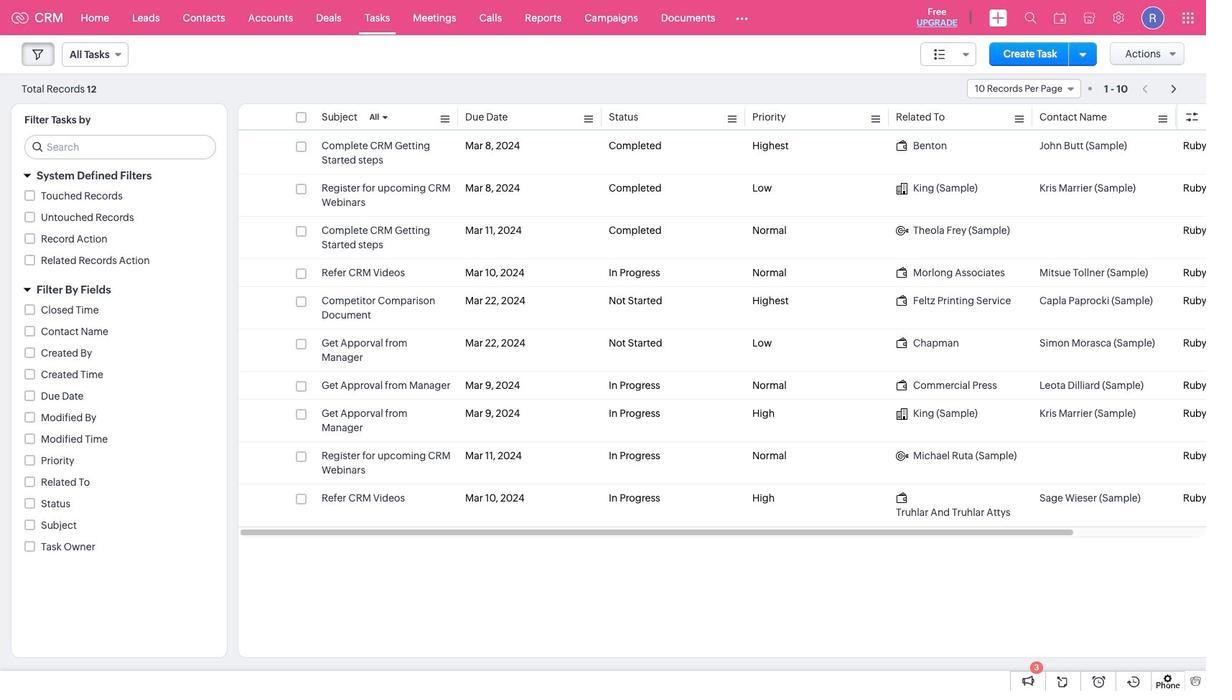Task type: locate. For each thing, give the bounding box(es) containing it.
row group
[[238, 132, 1206, 527]]

calendar image
[[1054, 12, 1066, 23]]

search image
[[1025, 11, 1037, 24]]

profile image
[[1142, 6, 1165, 29]]

profile element
[[1133, 0, 1173, 35]]

logo image
[[11, 12, 29, 23]]

Search text field
[[25, 136, 215, 159]]

None field
[[62, 42, 128, 67], [920, 42, 976, 66], [967, 79, 1081, 98], [62, 42, 128, 67], [967, 79, 1081, 98]]



Task type: describe. For each thing, give the bounding box(es) containing it.
search element
[[1016, 0, 1045, 35]]

size image
[[934, 48, 945, 61]]

Other Modules field
[[727, 6, 758, 29]]

none field size
[[920, 42, 976, 66]]

create menu image
[[989, 9, 1007, 26]]

create menu element
[[981, 0, 1016, 35]]



Task type: vqa. For each thing, say whether or not it's contained in the screenshot.
logo
yes



